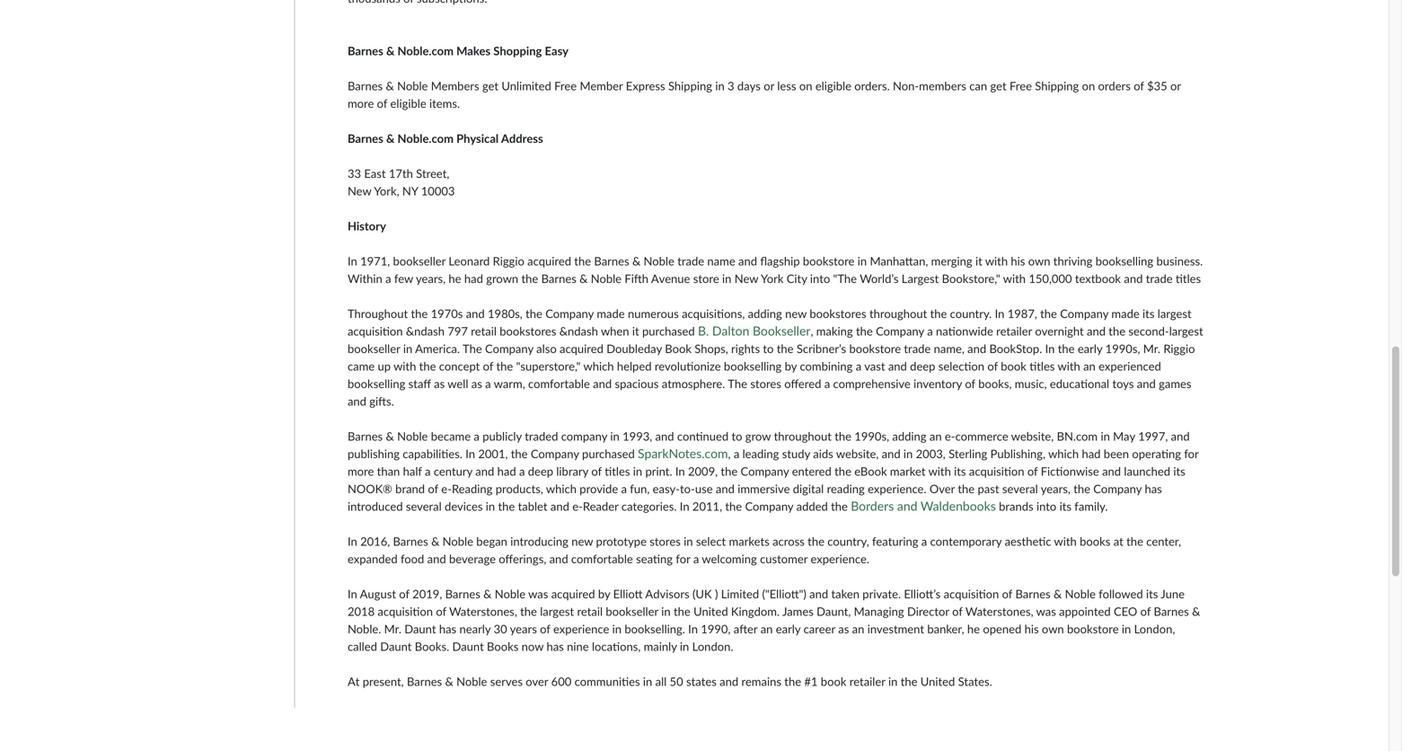 Task type: vqa. For each thing, say whether or not it's contained in the screenshot.
mi
no



Task type: locate. For each thing, give the bounding box(es) containing it.
with up educational
[[1058, 359, 1081, 373]]

to-
[[680, 481, 695, 496]]

in left 2016,
[[348, 534, 357, 548]]

of up books,
[[988, 359, 998, 373]]

company inside barnes & noble became a publicly traded company in 1993, and continued to grow throughout the 1990s, adding an e-commerce website, bn.com in may 1997, and publishing capabilities. in 2001, the company purchased
[[531, 446, 579, 461]]

0 horizontal spatial retailer
[[850, 674, 886, 689]]

1 noble.com from the top
[[398, 43, 454, 58]]

0 vertical spatial to
[[763, 341, 774, 356]]

business.
[[1157, 254, 1204, 268]]

food
[[401, 552, 424, 566]]

categories.
[[622, 499, 677, 513]]

1 vertical spatial stores
[[650, 534, 681, 548]]

as down daunt,
[[839, 622, 850, 636]]

e- inside barnes & noble became a publicly traded company in 1993, and continued to grow throughout the 1990s, adding an e-commerce website, bn.com in may 1997, and publishing capabilities. in 2001, the company purchased
[[945, 429, 956, 443]]

0 horizontal spatial titles
[[605, 464, 630, 478]]

stores left offered
[[751, 376, 782, 391]]

noble inside barnes & noble members get unlimited free member express shipping in 3 days or less on eligible orders. non-members can get free shipping on orders of $35 or more of eligible items.
[[397, 78, 428, 93]]

shipping left 'orders'
[[1036, 78, 1080, 93]]

in august of 2019, barnes & noble was acquired by elliott advisors (uk ) limited ("elliott") and taken private. elliott's acquisition of barnes & noble followed its june 2018 acquisition of waterstones, the largest retail bookseller in the united kingdom. james daunt, managing director of waterstones, was appointed ceo of barnes & noble. mr. daunt has nearly 30 years of experience in bookselling. in 1990, after an early career as an investment banker, he opened his own bookstore in london, called daunt books. daunt books now has nine locations, mainly in london.
[[348, 587, 1201, 654]]

bookselling up textbook at the top right of page
[[1096, 254, 1154, 268]]

shipping left the 3
[[669, 78, 713, 93]]

in down overnight
[[1046, 341, 1055, 356]]

atmosphere.
[[662, 376, 726, 391]]

june
[[1161, 587, 1185, 601]]

had
[[465, 271, 483, 286], [1082, 446, 1101, 461], [498, 464, 516, 478]]

1 vertical spatial for
[[676, 552, 691, 566]]

1997,
[[1139, 429, 1169, 443]]

1 shipping from the left
[[669, 78, 713, 93]]

0 vertical spatial new
[[786, 306, 807, 321]]

into inside borders and waldenbooks brands into its family.
[[1037, 499, 1057, 513]]

publishing
[[348, 446, 400, 461]]

bookseller down elliott
[[606, 604, 659, 619]]

experience.
[[868, 481, 927, 496], [811, 552, 870, 566]]

trade inside , making the company a nationwide retailer overnight and the second-largest bookseller in america. the company also acquired doubleday book shops, rights to the scribner's bookstore trade name, and bookstop. in the early 1990s, mr. riggio came up with the concept of the "superstore," which helped revolutionize bookselling by combining a vast and deep selection of book titles with an experienced bookselling staff as well as a warm, comfortable and spacious atmosphere. the stores offered a comprehensive inventory of books, music, educational toys and games and gifts.
[[904, 341, 931, 356]]

2 vertical spatial has
[[547, 639, 564, 654]]

opened
[[983, 622, 1022, 636]]

noble
[[397, 78, 428, 93], [644, 254, 675, 268], [591, 271, 622, 286], [397, 429, 428, 443], [443, 534, 474, 548], [495, 587, 526, 601], [1065, 587, 1096, 601], [457, 674, 487, 689]]

0 horizontal spatial trade
[[678, 254, 705, 268]]

in inside in 2016, barnes & noble began introducing new prototype stores in select markets across the country, featuring a contemporary aesthetic with books at the center, expanded food and beverage offerings, and comfortable seating for a welcoming customer experience.
[[348, 534, 357, 548]]

new left the prototype
[[572, 534, 593, 548]]

acquired inside in 1971, bookseller leonard riggio acquired the barnes & noble trade name and flagship bookstore in manhattan, merging it with his own thriving bookselling business. within a few years, he had grown the barnes & noble fifth avenue store in new york city into "the world's largest bookstore," with 150,000 textbook and trade titles
[[528, 254, 572, 268]]

1 horizontal spatial early
[[1078, 341, 1103, 356]]

had up products,
[[498, 464, 516, 478]]

products,
[[496, 481, 544, 496]]

united up 1990,
[[694, 604, 728, 619]]

private.
[[863, 587, 901, 601]]

experience. inside in 2016, barnes & noble began introducing new prototype stores in select markets across the country, featuring a contemporary aesthetic with books at the center, expanded food and beverage offerings, and comfortable seating for a welcoming customer experience.
[[811, 552, 870, 566]]

2 &ndash from the left
[[560, 324, 598, 338]]

he down leonard
[[449, 271, 462, 286]]

0 horizontal spatial shipping
[[669, 78, 713, 93]]

for inside in 2016, barnes & noble began introducing new prototype stores in select markets across the country, featuring a contemporary aesthetic with books at the center, expanded food and beverage offerings, and comfortable seating for a welcoming customer experience.
[[676, 552, 691, 566]]

largest inside throughout the 1970s and 1980s, the company made numerous acquisitions, adding new bookstores throughout the country. in 1987, the company made its largest acquisition &ndash 797 retail bookstores &ndash when it purchased
[[1158, 306, 1192, 321]]

serves
[[490, 674, 523, 689]]

, for a
[[728, 446, 731, 461]]

by left elliott
[[598, 587, 611, 601]]

1 horizontal spatial riggio
[[1164, 341, 1196, 356]]

as right the well
[[472, 376, 482, 391]]

1 horizontal spatial website,
[[1012, 429, 1054, 443]]

1 horizontal spatial years,
[[1041, 481, 1071, 496]]

an down the kingdom. at the bottom
[[761, 622, 773, 636]]

purchased up book
[[643, 324, 695, 338]]

which
[[584, 359, 614, 373], [1049, 446, 1079, 461], [546, 481, 577, 496]]

bn.com
[[1057, 429, 1098, 443]]

bookstores
[[810, 306, 867, 321], [500, 324, 557, 338]]

1 horizontal spatial or
[[1171, 78, 1182, 93]]

, inside , a leading study aids website, and in 2003, sterling publishing, which had been operating for more than half a century and had a deep library of titles in print. in 2009, the company entered the ebook market with its acquisition of fictionwise and launched its nook® brand of e-reading products, which provide a fun, easy-to-use and immersive digital reading experience. over the past several years, the company has introduced several devices in the tablet and e-reader categories. in 2011, the company added the
[[728, 446, 731, 461]]

2 vertical spatial largest
[[540, 604, 574, 619]]

1 horizontal spatial into
[[1037, 499, 1057, 513]]

noble up avenue
[[644, 254, 675, 268]]

new up bookseller
[[786, 306, 807, 321]]

or
[[764, 78, 775, 93], [1171, 78, 1182, 93]]

0 vertical spatial bookselling
[[1096, 254, 1154, 268]]

2 free from the left
[[1010, 78, 1033, 93]]

0 horizontal spatial free
[[555, 78, 577, 93]]

communities
[[575, 674, 640, 689]]

"superstore,"
[[516, 359, 581, 373]]

2 horizontal spatial titles
[[1176, 271, 1202, 286]]

retail up experience
[[577, 604, 603, 619]]

1 vertical spatial acquired
[[560, 341, 604, 356]]

0 horizontal spatial book
[[821, 674, 847, 689]]

0 horizontal spatial 1990s,
[[855, 429, 890, 443]]

free left the member
[[555, 78, 577, 93]]

0 horizontal spatial by
[[598, 587, 611, 601]]

0 horizontal spatial had
[[465, 271, 483, 286]]

early inside in august of 2019, barnes & noble was acquired by elliott advisors (uk ) limited ("elliott") and taken private. elliott's acquisition of barnes & noble followed its june 2018 acquisition of waterstones, the largest retail bookseller in the united kingdom. james daunt, managing director of waterstones, was appointed ceo of barnes & noble. mr. daunt has nearly 30 years of experience in bookselling. in 1990, after an early career as an investment banker, he opened his own bookstore in london, called daunt books. daunt books now has nine locations, mainly in london.
[[776, 622, 801, 636]]

the down rights
[[728, 376, 748, 391]]

brands
[[999, 499, 1034, 513]]

2 vertical spatial had
[[498, 464, 516, 478]]

noble inside in 2016, barnes & noble began introducing new prototype stores in select markets across the country, featuring a contemporary aesthetic with books at the center, expanded food and beverage offerings, and comfortable seating for a welcoming customer experience.
[[443, 534, 474, 548]]

introduced
[[348, 499, 403, 513]]

1 horizontal spatial it
[[976, 254, 983, 268]]

company down immersive
[[745, 499, 794, 513]]

career
[[804, 622, 836, 636]]

made up when
[[597, 306, 625, 321]]

0 vertical spatial mr.
[[1144, 341, 1161, 356]]

b.
[[698, 323, 709, 338]]

trade left name,
[[904, 341, 931, 356]]

mr.
[[1144, 341, 1161, 356], [384, 622, 402, 636]]

1 vertical spatial purchased
[[582, 446, 635, 461]]

2 shipping from the left
[[1036, 78, 1080, 93]]

with up "over"
[[929, 464, 952, 478]]

customer
[[760, 552, 808, 566]]

0 horizontal spatial ,
[[728, 446, 731, 461]]

1 horizontal spatial has
[[547, 639, 564, 654]]

1 vertical spatial he
[[968, 622, 980, 636]]

bookseller inside in august of 2019, barnes & noble was acquired by elliott advisors (uk ) limited ("elliott") and taken private. elliott's acquisition of barnes & noble followed its june 2018 acquisition of waterstones, the largest retail bookseller in the united kingdom. james daunt, managing director of waterstones, was appointed ceo of barnes & noble. mr. daunt has nearly 30 years of experience in bookselling. in 1990, after an early career as an investment banker, he opened his own bookstore in london, called daunt books. daunt books now has nine locations, mainly in london.
[[606, 604, 659, 619]]

0 vertical spatial website,
[[1012, 429, 1054, 443]]

comfortable down "superstore,"
[[528, 376, 590, 391]]

0 vertical spatial purchased
[[643, 324, 695, 338]]

avenue
[[651, 271, 691, 286]]

acquired inside in august of 2019, barnes & noble was acquired by elliott advisors (uk ) limited ("elliott") and taken private. elliott's acquisition of barnes & noble followed its june 2018 acquisition of waterstones, the largest retail bookseller in the united kingdom. james daunt, managing director of waterstones, was appointed ceo of barnes & noble. mr. daunt has nearly 30 years of experience in bookselling. in 1990, after an early career as an investment banker, he opened his own bookstore in london, called daunt books. daunt books now has nine locations, mainly in london.
[[552, 587, 595, 601]]

1 horizontal spatial new
[[786, 306, 807, 321]]

has right now
[[547, 639, 564, 654]]

noble up appointed
[[1065, 587, 1096, 601]]

it up doubleday at the left of the page
[[633, 324, 640, 338]]

0 vertical spatial retailer
[[997, 324, 1033, 338]]

1 vertical spatial bookseller
[[348, 341, 400, 356]]

mr. right noble.
[[384, 622, 402, 636]]

to left grow at the bottom of page
[[732, 429, 743, 443]]

1 vertical spatial bookstore
[[850, 341, 901, 356]]

with inside , a leading study aids website, and in 2003, sterling publishing, which had been operating for more than half a century and had a deep library of titles in print. in 2009, the company entered the ebook market with its acquisition of fictionwise and launched its nook® brand of e-reading products, which provide a fun, easy-to-use and immersive digital reading experience. over the past several years, the company has introduced several devices in the tablet and e-reader categories. in 2011, the company added the
[[929, 464, 952, 478]]

1990s, inside , making the company a nationwide retailer overnight and the second-largest bookseller in america. the company also acquired doubleday book shops, rights to the scribner's bookstore trade name, and bookstop. in the early 1990s, mr. riggio came up with the concept of the "superstore," which helped revolutionize bookselling by combining a vast and deep selection of book titles with an experienced bookselling staff as well as a warm, comfortable and spacious atmosphere. the stores offered a comprehensive inventory of books, music, educational toys and games and gifts.
[[1106, 341, 1141, 356]]

1 horizontal spatial adding
[[893, 429, 927, 443]]

comfortable inside in 2016, barnes & noble began introducing new prototype stores in select markets across the country, featuring a contemporary aesthetic with books at the center, expanded food and beverage offerings, and comfortable seating for a welcoming customer experience.
[[571, 552, 633, 566]]

0 horizontal spatial stores
[[650, 534, 681, 548]]

acquired right leonard
[[528, 254, 572, 268]]

797
[[448, 324, 468, 338]]

1 get from the left
[[483, 78, 499, 93]]

it inside in 1971, bookseller leonard riggio acquired the barnes & noble trade name and flagship bookstore in manhattan, merging it with his own thriving bookselling business. within a few years, he had grown the barnes & noble fifth avenue store in new york city into "the world's largest bookstore," with 150,000 textbook and trade titles
[[976, 254, 983, 268]]

0 horizontal spatial purchased
[[582, 446, 635, 461]]

1 vertical spatial the
[[728, 376, 748, 391]]

2019,
[[413, 587, 442, 601]]

its inside in august of 2019, barnes & noble was acquired by elliott advisors (uk ) limited ("elliott") and taken private. elliott's acquisition of barnes & noble followed its june 2018 acquisition of waterstones, the largest retail bookseller in the united kingdom. james daunt, managing director of waterstones, was appointed ceo of barnes & noble. mr. daunt has nearly 30 years of experience in bookselling. in 1990, after an early career as an investment banker, he opened his own bookstore in london, called daunt books. daunt books now has nine locations, mainly in london.
[[1147, 587, 1159, 601]]

several down the brand
[[406, 499, 442, 513]]

titles inside , a leading study aids website, and in 2003, sterling publishing, which had been operating for more than half a century and had a deep library of titles in print. in 2009, the company entered the ebook market with its acquisition of fictionwise and launched its nook® brand of e-reading products, which provide a fun, easy-to-use and immersive digital reading experience. over the past several years, the company has introduced several devices in the tablet and e-reader categories. in 2011, the company added the
[[605, 464, 630, 478]]

in up "2018" on the left bottom of page
[[348, 587, 357, 601]]

, inside , making the company a nationwide retailer overnight and the second-largest bookseller in america. the company also acquired doubleday book shops, rights to the scribner's bookstore trade name, and bookstop. in the early 1990s, mr. riggio came up with the concept of the "superstore," which helped revolutionize bookselling by combining a vast and deep selection of book titles with an experienced bookselling staff as well as a warm, comfortable and spacious atmosphere. the stores offered a comprehensive inventory of books, music, educational toys and games and gifts.
[[811, 324, 814, 338]]

years, inside in 1971, bookseller leonard riggio acquired the barnes & noble trade name and flagship bookstore in manhattan, merging it with his own thriving bookselling business. within a few years, he had grown the barnes & noble fifth avenue store in new york city into "the world's largest bookstore," with 150,000 textbook and trade titles
[[416, 271, 446, 286]]

a down the select
[[694, 552, 699, 566]]

company down "traded"
[[531, 446, 579, 461]]

,
[[811, 324, 814, 338], [728, 446, 731, 461]]

in down reading
[[486, 499, 495, 513]]

0 vertical spatial ,
[[811, 324, 814, 338]]

limited
[[721, 587, 759, 601]]

2 more from the top
[[348, 464, 374, 478]]

an down managing
[[853, 622, 865, 636]]

b. dalton bookseller
[[698, 323, 811, 338]]

its inside throughout the 1970s and 1980s, the company made numerous acquisitions, adding new bookstores throughout the country. in 1987, the company made its largest acquisition &ndash 797 retail bookstores &ndash when it purchased
[[1143, 306, 1155, 321]]

merging
[[932, 254, 973, 268]]

to inside barnes & noble became a publicly traded company in 1993, and continued to grow throughout the 1990s, adding an e-commerce website, bn.com in may 1997, and publishing capabilities. in 2001, the company purchased
[[732, 429, 743, 443]]

0 vertical spatial book
[[1001, 359, 1027, 373]]

0 horizontal spatial united
[[694, 604, 728, 619]]

1 vertical spatial mr.
[[384, 622, 402, 636]]

days
[[738, 78, 761, 93]]

bookstores up also
[[500, 324, 557, 338]]

mr. inside in august of 2019, barnes & noble was acquired by elliott advisors (uk ) limited ("elliott") and taken private. elliott's acquisition of barnes & noble followed its june 2018 acquisition of waterstones, the largest retail bookseller in the united kingdom. james daunt, managing director of waterstones, was appointed ceo of barnes & noble. mr. daunt has nearly 30 years of experience in bookselling. in 1990, after an early career as an investment banker, he opened his own bookstore in london, called daunt books. daunt books now has nine locations, mainly in london.
[[384, 622, 402, 636]]

1 vertical spatial throughout
[[774, 429, 832, 443]]

games
[[1159, 376, 1192, 391]]

, for making
[[811, 324, 814, 338]]

bookstore,"
[[942, 271, 1001, 286]]

1990s, inside barnes & noble became a publicly traded company in 1993, and continued to grow throughout the 1990s, adding an e-commerce website, bn.com in may 1997, and publishing capabilities. in 2001, the company purchased
[[855, 429, 890, 443]]

website, inside , a leading study aids website, and in 2003, sterling publishing, which had been operating for more than half a century and had a deep library of titles in print. in 2009, the company entered the ebook market with its acquisition of fictionwise and launched its nook® brand of e-reading products, which provide a fun, easy-to-use and immersive digital reading experience. over the past several years, the company has introduced several devices in the tablet and e-reader categories. in 2011, the company added the
[[837, 446, 879, 461]]

0 horizontal spatial or
[[764, 78, 775, 93]]

1 horizontal spatial retailer
[[997, 324, 1033, 338]]

became
[[431, 429, 471, 443]]

0 horizontal spatial was
[[529, 587, 549, 601]]

more up nook®
[[348, 464, 374, 478]]

2 horizontal spatial e-
[[945, 429, 956, 443]]

1 vertical spatial bookselling
[[724, 359, 782, 373]]

acquired inside , making the company a nationwide retailer overnight and the second-largest bookseller in america. the company also acquired doubleday book shops, rights to the scribner's bookstore trade name, and bookstop. in the early 1990s, mr. riggio came up with the concept of the "superstore," which helped revolutionize bookselling by combining a vast and deep selection of book titles with an experienced bookselling staff as well as a warm, comfortable and spacious atmosphere. the stores offered a comprehensive inventory of books, music, educational toys and games and gifts.
[[560, 341, 604, 356]]

books
[[1080, 534, 1111, 548]]

1 vertical spatial bookstores
[[500, 324, 557, 338]]

featuring
[[873, 534, 919, 548]]

in
[[716, 78, 725, 93], [858, 254, 867, 268], [723, 271, 732, 286], [403, 341, 413, 356], [611, 429, 620, 443], [1101, 429, 1111, 443], [904, 446, 913, 461], [633, 464, 643, 478], [486, 499, 495, 513], [684, 534, 693, 548], [662, 604, 671, 619], [613, 622, 622, 636], [1122, 622, 1132, 636], [680, 639, 690, 654], [643, 674, 653, 689], [889, 674, 898, 689]]

in inside throughout the 1970s and 1980s, the company made numerous acquisitions, adding new bookstores throughout the country. in 1987, the company made its largest acquisition &ndash 797 retail bookstores &ndash when it purchased
[[995, 306, 1005, 321]]

&
[[386, 43, 395, 58], [386, 78, 394, 93], [386, 131, 395, 145], [633, 254, 641, 268], [580, 271, 588, 286], [386, 429, 394, 443], [431, 534, 440, 548], [484, 587, 492, 601], [1054, 587, 1062, 601], [1193, 604, 1201, 619], [445, 674, 454, 689]]

or left less
[[764, 78, 775, 93]]

in up fun,
[[633, 464, 643, 478]]

which inside , making the company a nationwide retailer overnight and the second-largest bookseller in america. the company also acquired doubleday book shops, rights to the scribner's bookstore trade name, and bookstop. in the early 1990s, mr. riggio came up with the concept of the "superstore," which helped revolutionize bookselling by combining a vast and deep selection of book titles with an experienced bookselling staff as well as a warm, comfortable and spacious atmosphere. the stores offered a comprehensive inventory of books, music, educational toys and games and gifts.
[[584, 359, 614, 373]]

0 vertical spatial bookstore
[[803, 254, 855, 268]]

appointed
[[1060, 604, 1111, 619]]

united
[[694, 604, 728, 619], [921, 674, 956, 689]]

in inside barnes & noble members get unlimited free member express shipping in 3 days or less on eligible orders. non-members can get free shipping on orders of $35 or more of eligible items.
[[716, 78, 725, 93]]

introducing
[[511, 534, 569, 548]]

united left the states.
[[921, 674, 956, 689]]

of down 'publishing,' at the bottom of page
[[1028, 464, 1038, 478]]

0 horizontal spatial retail
[[471, 324, 497, 338]]

1 horizontal spatial throughout
[[870, 306, 928, 321]]

1 vertical spatial years,
[[1041, 481, 1071, 496]]

retailer inside , making the company a nationwide retailer overnight and the second-largest bookseller in america. the company also acquired doubleday book shops, rights to the scribner's bookstore trade name, and bookstop. in the early 1990s, mr. riggio came up with the concept of the "superstore," which helped revolutionize bookselling by combining a vast and deep selection of book titles with an experienced bookselling staff as well as a warm, comfortable and spacious atmosphere. the stores offered a comprehensive inventory of books, music, educational toys and games and gifts.
[[997, 324, 1033, 338]]

store
[[694, 271, 720, 286]]

1 horizontal spatial united
[[921, 674, 956, 689]]

of up now
[[540, 622, 551, 636]]

2 noble.com from the top
[[398, 131, 454, 145]]

he inside in 1971, bookseller leonard riggio acquired the barnes & noble trade name and flagship bookstore in manhattan, merging it with his own thriving bookselling business. within a few years, he had grown the barnes & noble fifth avenue store in new york city into "the world's largest bookstore," with 150,000 textbook and trade titles
[[449, 271, 462, 286]]

thriving
[[1054, 254, 1093, 268]]

30
[[494, 622, 507, 636]]

noble.com up members
[[398, 43, 454, 58]]

tablet
[[518, 499, 548, 513]]

titles inside , making the company a nationwide retailer overnight and the second-largest bookseller in america. the company also acquired doubleday book shops, rights to the scribner's bookstore trade name, and bookstop. in the early 1990s, mr. riggio came up with the concept of the "superstore," which helped revolutionize bookselling by combining a vast and deep selection of book titles with an experienced bookselling staff as well as a warm, comfortable and spacious atmosphere. the stores offered a comprehensive inventory of books, music, educational toys and games and gifts.
[[1030, 359, 1055, 373]]

1 horizontal spatial which
[[584, 359, 614, 373]]

0 vertical spatial noble.com
[[398, 43, 454, 58]]

riggio inside in 1971, bookseller leonard riggio acquired the barnes & noble trade name and flagship bookstore in manhattan, merging it with his own thriving bookselling business. within a few years, he had grown the barnes & noble fifth avenue store in new york city into "the world's largest bookstore," with 150,000 textbook and trade titles
[[493, 254, 525, 268]]

0 vertical spatial had
[[465, 271, 483, 286]]

1 vertical spatial had
[[1082, 446, 1101, 461]]

it
[[976, 254, 983, 268], [633, 324, 640, 338]]

1 horizontal spatial e-
[[573, 499, 583, 513]]

0 horizontal spatial it
[[633, 324, 640, 338]]

a inside barnes & noble became a publicly traded company in 1993, and continued to grow throughout the 1990s, adding an e-commerce website, bn.com in may 1997, and publishing capabilities. in 2001, the company purchased
[[474, 429, 480, 443]]

by inside in august of 2019, barnes & noble was acquired by elliott advisors (uk ) limited ("elliott") and taken private. elliott's acquisition of barnes & noble followed its june 2018 acquisition of waterstones, the largest retail bookseller in the united kingdom. james daunt, managing director of waterstones, was appointed ceo of barnes & noble. mr. daunt has nearly 30 years of experience in bookselling. in 1990, after an early career as an investment banker, he opened his own bookstore in london, called daunt books. daunt books now has nine locations, mainly in london.
[[598, 587, 611, 601]]

its
[[1143, 306, 1155, 321], [955, 464, 967, 478], [1174, 464, 1186, 478], [1060, 499, 1072, 513], [1147, 587, 1159, 601]]

throughout up the study
[[774, 429, 832, 443]]

he
[[449, 271, 462, 286], [968, 622, 980, 636]]

all
[[656, 674, 667, 689]]

and inside throughout the 1970s and 1980s, the company made numerous acquisitions, adding new bookstores throughout the country. in 1987, the company made its largest acquisition &ndash 797 retail bookstores &ndash when it purchased
[[466, 306, 485, 321]]

& up 2019,
[[431, 534, 440, 548]]

in inside , making the company a nationwide retailer overnight and the second-largest bookseller in america. the company also acquired doubleday book shops, rights to the scribner's bookstore trade name, and bookstop. in the early 1990s, mr. riggio came up with the concept of the "superstore," which helped revolutionize bookselling by combining a vast and deep selection of book titles with an experienced bookselling staff as well as a warm, comfortable and spacious atmosphere. the stores offered a comprehensive inventory of books, music, educational toys and games and gifts.
[[403, 341, 413, 356]]

across
[[773, 534, 805, 548]]

devices
[[445, 499, 483, 513]]

new down 33
[[348, 184, 372, 198]]

0 horizontal spatial new
[[348, 184, 372, 198]]

he inside in august of 2019, barnes & noble was acquired by elliott advisors (uk ) limited ("elliott") and taken private. elliott's acquisition of barnes & noble followed its june 2018 acquisition of waterstones, the largest retail bookseller in the united kingdom. james daunt, managing director of waterstones, was appointed ceo of barnes & noble. mr. daunt has nearly 30 years of experience in bookselling. in 1990, after an early career as an investment banker, he opened his own bookstore in london, called daunt books. daunt books now has nine locations, mainly in london.
[[968, 622, 980, 636]]

0 vertical spatial more
[[348, 96, 374, 110]]

its down sterling
[[955, 464, 967, 478]]

in down ceo
[[1122, 622, 1132, 636]]

use
[[695, 481, 713, 496]]

eligible left items.
[[391, 96, 427, 110]]

0 horizontal spatial throughout
[[774, 429, 832, 443]]

0 vertical spatial experience.
[[868, 481, 927, 496]]

it up bookstore,"
[[976, 254, 983, 268]]

bookstore inside in august of 2019, barnes & noble was acquired by elliott advisors (uk ) limited ("elliott") and taken private. elliott's acquisition of barnes & noble followed its june 2018 acquisition of waterstones, the largest retail bookseller in the united kingdom. james daunt, managing director of waterstones, was appointed ceo of barnes & noble. mr. daunt has nearly 30 years of experience in bookselling. in 1990, after an early career as an investment banker, he opened his own bookstore in london, called daunt books. daunt books now has nine locations, mainly in london.
[[1068, 622, 1119, 636]]

2 made from the left
[[1112, 306, 1140, 321]]

0 horizontal spatial to
[[732, 429, 743, 443]]

company up immersive
[[741, 464, 789, 478]]

1 horizontal spatial trade
[[904, 341, 931, 356]]

traded
[[525, 429, 558, 443]]

own inside in 1971, bookseller leonard riggio acquired the barnes & noble trade name and flagship bookstore in manhattan, merging it with his own thriving bookselling business. within a few years, he had grown the barnes & noble fifth avenue store in new york city into "the world's largest bookstore," with 150,000 textbook and trade titles
[[1029, 254, 1051, 268]]

acquisition down throughout at top left
[[348, 324, 403, 338]]

adding up 'b. dalton bookseller'
[[748, 306, 783, 321]]

largest inside , making the company a nationwide retailer overnight and the second-largest bookseller in america. the company also acquired doubleday book shops, rights to the scribner's bookstore trade name, and bookstop. in the early 1990s, mr. riggio came up with the concept of the "superstore," which helped revolutionize bookselling by combining a vast and deep selection of book titles with an experienced bookselling staff as well as a warm, comfortable and spacious atmosphere. the stores offered a comprehensive inventory of books, music, educational toys and games and gifts.
[[1170, 324, 1204, 338]]

book inside , making the company a nationwide retailer overnight and the second-largest bookseller in america. the company also acquired doubleday book shops, rights to the scribner's bookstore trade name, and bookstop. in the early 1990s, mr. riggio came up with the concept of the "superstore," which helped revolutionize bookselling by combining a vast and deep selection of book titles with an experienced bookselling staff as well as a warm, comfortable and spacious atmosphere. the stores offered a comprehensive inventory of books, music, educational toys and games and gifts.
[[1001, 359, 1027, 373]]

bookseller inside , making the company a nationwide retailer overnight and the second-largest bookseller in america. the company also acquired doubleday book shops, rights to the scribner's bookstore trade name, and bookstop. in the early 1990s, mr. riggio came up with the concept of the "superstore," which helped revolutionize bookselling by combining a vast and deep selection of book titles with an experienced bookselling staff as well as a warm, comfortable and spacious atmosphere. the stores offered a comprehensive inventory of books, music, educational toys and games and gifts.
[[348, 341, 400, 356]]

2 get from the left
[[991, 78, 1007, 93]]

library
[[557, 464, 589, 478]]

riggio down second-
[[1164, 341, 1196, 356]]

book right "#1"
[[821, 674, 847, 689]]

1 &ndash from the left
[[406, 324, 445, 338]]

1 horizontal spatial as
[[472, 376, 482, 391]]

bookselling.
[[625, 622, 686, 636]]

1 vertical spatial retailer
[[850, 674, 886, 689]]

1 vertical spatial early
[[776, 622, 801, 636]]

deep inside , making the company a nationwide retailer overnight and the second-largest bookseller in america. the company also acquired doubleday book shops, rights to the scribner's bookstore trade name, and bookstop. in the early 1990s, mr. riggio came up with the concept of the "superstore," which helped revolutionize bookselling by combining a vast and deep selection of book titles with an experienced bookselling staff as well as a warm, comfortable and spacious atmosphere. the stores offered a comprehensive inventory of books, music, educational toys and games and gifts.
[[911, 359, 936, 373]]

textbook
[[1076, 271, 1122, 286]]

its up second-
[[1143, 306, 1155, 321]]

0 vertical spatial retail
[[471, 324, 497, 338]]

staff
[[409, 376, 431, 391]]

bookstore up vast at the right of page
[[850, 341, 901, 356]]

remains
[[742, 674, 782, 689]]

made
[[597, 306, 625, 321], [1112, 306, 1140, 321]]

ceo
[[1114, 604, 1138, 619]]

1 vertical spatial e-
[[441, 481, 452, 496]]

acquired up experience
[[552, 587, 595, 601]]

1 vertical spatial comfortable
[[571, 552, 633, 566]]

1 vertical spatial book
[[821, 674, 847, 689]]

his inside in august of 2019, barnes & noble was acquired by elliott advisors (uk ) limited ("elliott") and taken private. elliott's acquisition of barnes & noble followed its june 2018 acquisition of waterstones, the largest retail bookseller in the united kingdom. james daunt, managing director of waterstones, was appointed ceo of barnes & noble. mr. daunt has nearly 30 years of experience in bookselling. in 1990, after an early career as an investment banker, he opened his own bookstore in london, called daunt books. daunt books now has nine locations, mainly in london.
[[1025, 622, 1039, 636]]

1 vertical spatial 1990s,
[[855, 429, 890, 443]]

0 horizontal spatial bookstores
[[500, 324, 557, 338]]

0 horizontal spatial get
[[483, 78, 499, 93]]

1 more from the top
[[348, 96, 374, 110]]

purchased down company
[[582, 446, 635, 461]]

0 vertical spatial riggio
[[493, 254, 525, 268]]

and up the 797
[[466, 306, 485, 321]]

century
[[434, 464, 473, 478]]

bookstore down appointed
[[1068, 622, 1119, 636]]

into right city
[[811, 271, 831, 286]]

noble left fifth
[[591, 271, 622, 286]]

his right opened
[[1025, 622, 1039, 636]]

book
[[665, 341, 692, 356]]

0 horizontal spatial on
[[800, 78, 813, 93]]

0 vertical spatial deep
[[911, 359, 936, 373]]

0 vertical spatial e-
[[945, 429, 956, 443]]

deep inside , a leading study aids website, and in 2003, sterling publishing, which had been operating for more than half a century and had a deep library of titles in print. in 2009, the company entered the ebook market with its acquisition of fictionwise and launched its nook® brand of e-reading products, which provide a fun, easy-to-use and immersive digital reading experience. over the past several years, the company has introduced several devices in the tablet and e-reader categories. in 2011, the company added the
[[528, 464, 554, 478]]

made up second-
[[1112, 306, 1140, 321]]

1 vertical spatial riggio
[[1164, 341, 1196, 356]]

0 vertical spatial largest
[[1158, 306, 1192, 321]]

0 horizontal spatial website,
[[837, 446, 879, 461]]

stores up seating
[[650, 534, 681, 548]]

daunt
[[405, 622, 436, 636], [380, 639, 412, 654], [452, 639, 484, 654]]

0 horizontal spatial mr.
[[384, 622, 402, 636]]

largest inside in august of 2019, barnes & noble was acquired by elliott advisors (uk ) limited ("elliott") and taken private. elliott's acquisition of barnes & noble followed its june 2018 acquisition of waterstones, the largest retail bookseller in the united kingdom. james daunt, managing director of waterstones, was appointed ceo of barnes & noble. mr. daunt has nearly 30 years of experience in bookselling. in 1990, after an early career as an investment banker, he opened his own bookstore in london, called daunt books. daunt books now has nine locations, mainly in london.
[[540, 604, 574, 619]]

on right less
[[800, 78, 813, 93]]

0 vertical spatial titles
[[1176, 271, 1202, 286]]

and
[[739, 254, 758, 268], [1125, 271, 1143, 286], [466, 306, 485, 321], [1087, 324, 1106, 338], [968, 341, 987, 356], [889, 359, 908, 373], [593, 376, 612, 391], [1138, 376, 1156, 391], [348, 394, 367, 408], [656, 429, 675, 443], [1172, 429, 1190, 443], [882, 446, 901, 461], [476, 464, 495, 478], [1103, 464, 1122, 478], [716, 481, 735, 496], [898, 498, 918, 513], [551, 499, 570, 513], [427, 552, 446, 566], [550, 552, 569, 566], [810, 587, 829, 601], [720, 674, 739, 689]]

an inside barnes & noble became a publicly traded company in 1993, and continued to grow throughout the 1990s, adding an e-commerce website, bn.com in may 1997, and publishing capabilities. in 2001, the company purchased
[[930, 429, 942, 443]]

2 waterstones, from the left
[[966, 604, 1034, 619]]

retail inside throughout the 1970s and 1980s, the company made numerous acquisitions, adding new bookstores throughout the country. in 1987, the company made its largest acquisition &ndash 797 retail bookstores &ndash when it purchased
[[471, 324, 497, 338]]

0 horizontal spatial made
[[597, 306, 625, 321]]

expanded
[[348, 552, 398, 566]]

immersive
[[738, 481, 790, 496]]

1 horizontal spatial stores
[[751, 376, 782, 391]]

deep up inventory
[[911, 359, 936, 373]]

new
[[348, 184, 372, 198], [735, 271, 759, 286]]

by up offered
[[785, 359, 797, 373]]

get right members
[[483, 78, 499, 93]]

barnes inside barnes & noble members get unlimited free member express shipping in 3 days or less on eligible orders. non-members can get free shipping on orders of $35 or more of eligible items.
[[348, 78, 383, 93]]

titles down business.
[[1176, 271, 1202, 286]]

of right the brand
[[428, 481, 439, 496]]

0 horizontal spatial eligible
[[391, 96, 427, 110]]

acquisition inside throughout the 1970s and 1980s, the company made numerous acquisitions, adding new bookstores throughout the country. in 1987, the company made its largest acquisition &ndash 797 retail bookstores &ndash when it purchased
[[348, 324, 403, 338]]

bookstore up "the
[[803, 254, 855, 268]]

the
[[575, 254, 591, 268], [522, 271, 539, 286], [411, 306, 428, 321], [526, 306, 543, 321], [931, 306, 948, 321], [1041, 306, 1058, 321], [856, 324, 873, 338], [1109, 324, 1126, 338], [777, 341, 794, 356], [1058, 341, 1075, 356], [419, 359, 436, 373], [497, 359, 513, 373], [835, 429, 852, 443], [511, 446, 528, 461], [721, 464, 738, 478], [835, 464, 852, 478], [958, 481, 975, 496], [1074, 481, 1091, 496], [498, 499, 515, 513], [726, 499, 742, 513], [831, 499, 848, 513], [808, 534, 825, 548], [1127, 534, 1144, 548], [520, 604, 537, 619], [674, 604, 691, 619], [785, 674, 802, 689], [901, 674, 918, 689]]

1 vertical spatial has
[[439, 622, 457, 636]]

retailer
[[997, 324, 1033, 338], [850, 674, 886, 689]]

banker,
[[928, 622, 965, 636]]

new inside throughout the 1970s and 1980s, the company made numerous acquisitions, adding new bookstores throughout the country. in 1987, the company made its largest acquisition &ndash 797 retail bookstores &ndash when it purchased
[[786, 306, 807, 321]]

barnes inside in 2016, barnes & noble began introducing new prototype stores in select markets across the country, featuring a contemporary aesthetic with books at the center, expanded food and beverage offerings, and comfortable seating for a welcoming customer experience.
[[393, 534, 428, 548]]

with inside in 2016, barnes & noble began introducing new prototype stores in select markets across the country, featuring a contemporary aesthetic with books at the center, expanded food and beverage offerings, and comfortable seating for a welcoming customer experience.
[[1055, 534, 1077, 548]]

combining
[[800, 359, 853, 373]]

throughout
[[870, 306, 928, 321], [774, 429, 832, 443]]

was
[[529, 587, 549, 601], [1037, 604, 1057, 619]]

0 vertical spatial his
[[1011, 254, 1026, 268]]

early inside , making the company a nationwide retailer overnight and the second-largest bookseller in america. the company also acquired doubleday book shops, rights to the scribner's bookstore trade name, and bookstop. in the early 1990s, mr. riggio came up with the concept of the "superstore," which helped revolutionize bookselling by combining a vast and deep selection of book titles with an experienced bookselling staff as well as a warm, comfortable and spacious atmosphere. the stores offered a comprehensive inventory of books, music, educational toys and games and gifts.
[[1078, 341, 1103, 356]]

0 horizontal spatial riggio
[[493, 254, 525, 268]]

noble left members
[[397, 78, 428, 93]]

2 vertical spatial bookseller
[[606, 604, 659, 619]]

own inside in august of 2019, barnes & noble was acquired by elliott advisors (uk ) limited ("elliott") and taken private. elliott's acquisition of barnes & noble followed its june 2018 acquisition of waterstones, the largest retail bookseller in the united kingdom. james daunt, managing director of waterstones, was appointed ceo of barnes & noble. mr. daunt has nearly 30 years of experience in bookselling. in 1990, after an early career as an investment banker, he opened his own bookstore in london, called daunt books. daunt books now has nine locations, mainly in london.
[[1042, 622, 1065, 636]]

purchased inside throughout the 1970s and 1980s, the company made numerous acquisitions, adding new bookstores throughout the country. in 1987, the company made its largest acquisition &ndash 797 retail bookstores &ndash when it purchased
[[643, 324, 695, 338]]

in left the 3
[[716, 78, 725, 93]]



Task type: describe. For each thing, give the bounding box(es) containing it.
aesthetic
[[1005, 534, 1052, 548]]

1 vertical spatial united
[[921, 674, 956, 689]]

and right name
[[739, 254, 758, 268]]

called
[[348, 639, 377, 654]]

in down the "investment"
[[889, 674, 898, 689]]

2 on from the left
[[1083, 78, 1096, 93]]

it inside throughout the 1970s and 1980s, the company made numerous acquisitions, adding new bookstores throughout the country. in 1987, the company made its largest acquisition &ndash 797 retail bookstores &ndash when it purchased
[[633, 324, 640, 338]]

1 made from the left
[[597, 306, 625, 321]]

adding inside throughout the 1970s and 1980s, the company made numerous acquisitions, adding new bookstores throughout the country. in 1987, the company made its largest acquisition &ndash 797 retail bookstores &ndash when it purchased
[[748, 306, 783, 321]]

members
[[920, 78, 967, 93]]

nook®
[[348, 481, 393, 496]]

& inside barnes & noble became a publicly traded company in 1993, and continued to grow throughout the 1990s, adding an e-commerce website, bn.com in may 1997, and publishing capabilities. in 2001, the company purchased
[[386, 429, 394, 443]]

in down name
[[723, 271, 732, 286]]

in inside , making the company a nationwide retailer overnight and the second-largest bookseller in america. the company also acquired doubleday book shops, rights to the scribner's bookstore trade name, and bookstop. in the early 1990s, mr. riggio came up with the concept of the "superstore," which helped revolutionize bookselling by combining a vast and deep selection of book titles with an experienced bookselling staff as well as a warm, comfortable and spacious atmosphere. the stores offered a comprehensive inventory of books, music, educational toys and games and gifts.
[[1046, 341, 1055, 356]]

brand
[[396, 481, 425, 496]]

with up bookstore,"
[[986, 254, 1008, 268]]

reading
[[452, 481, 493, 496]]

in left the 1993,
[[611, 429, 620, 443]]

1 vertical spatial which
[[1049, 446, 1079, 461]]

1 free from the left
[[555, 78, 577, 93]]

bookseller inside in 1971, bookseller leonard riggio acquired the barnes & noble trade name and flagship bookstore in manhattan, merging it with his own thriving bookselling business. within a few years, he had grown the barnes & noble fifth avenue store in new york city into "the world's largest bookstore," with 150,000 textbook and trade titles
[[393, 254, 446, 268]]

grow
[[746, 429, 771, 443]]

& inside barnes & noble members get unlimited free member express shipping in 3 days or less on eligible orders. non-members can get free shipping on orders of $35 or more of eligible items.
[[386, 78, 394, 93]]

0 vertical spatial was
[[529, 587, 549, 601]]

with right up
[[394, 359, 416, 373]]

barnes & noble members get unlimited free member express shipping in 3 days or less on eligible orders. non-members can get free shipping on orders of $35 or more of eligible items.
[[348, 78, 1182, 110]]

james
[[783, 604, 814, 619]]

$35
[[1148, 78, 1168, 93]]

1 on from the left
[[800, 78, 813, 93]]

a right featuring
[[922, 534, 928, 548]]

more inside , a leading study aids website, and in 2003, sterling publishing, which had been operating for more than half a century and had a deep library of titles in print. in 2009, the company entered the ebook market with its acquisition of fictionwise and launched its nook® brand of e-reading products, which provide a fun, easy-to-use and immersive digital reading experience. over the past several years, the company has introduced several devices in the tablet and e-reader categories. in 2011, the company added the
[[348, 464, 374, 478]]

of left items.
[[377, 96, 388, 110]]

and right textbook at the top right of page
[[1125, 271, 1143, 286]]

of up london,
[[1141, 604, 1151, 619]]

offered
[[785, 376, 822, 391]]

50
[[670, 674, 684, 689]]

publicly
[[483, 429, 522, 443]]

leading
[[743, 446, 780, 461]]

#1
[[805, 674, 818, 689]]

street,
[[416, 166, 450, 180]]

1 horizontal spatial bookselling
[[724, 359, 782, 373]]

retail inside in august of 2019, barnes & noble was acquired by elliott advisors (uk ) limited ("elliott") and taken private. elliott's acquisition of barnes & noble followed its june 2018 acquisition of waterstones, the largest retail bookseller in the united kingdom. james daunt, managing director of waterstones, was appointed ceo of barnes & noble. mr. daunt has nearly 30 years of experience in bookselling. in 1990, after an early career as an investment banker, he opened his own bookstore in london, called daunt books. daunt books now has nine locations, mainly in london.
[[577, 604, 603, 619]]

non-
[[893, 78, 920, 93]]

as inside in august of 2019, barnes & noble was acquired by elliott advisors (uk ) limited ("elliott") and taken private. elliott's acquisition of barnes & noble followed its june 2018 acquisition of waterstones, the largest retail bookseller in the united kingdom. james daunt, managing director of waterstones, was appointed ceo of barnes & noble. mr. daunt has nearly 30 years of experience in bookselling. in 1990, after an early career as an investment banker, he opened his own bookstore in london, called daunt books. daunt books now has nine locations, mainly in london.
[[839, 622, 850, 636]]

spacious
[[615, 376, 659, 391]]

investment
[[868, 622, 925, 636]]

and down nationwide
[[968, 341, 987, 356]]

1 horizontal spatial the
[[728, 376, 748, 391]]

of up provide on the bottom
[[592, 464, 602, 478]]

of right concept
[[483, 359, 494, 373]]

acquisition down 2019,
[[378, 604, 433, 619]]

markets
[[729, 534, 770, 548]]

in inside in 1971, bookseller leonard riggio acquired the barnes & noble trade name and flagship bookstore in manhattan, merging it with his own thriving bookselling business. within a few years, he had grown the barnes & noble fifth avenue store in new york city into "the world's largest bookstore," with 150,000 textbook and trade titles
[[348, 254, 357, 268]]

in inside barnes & noble became a publicly traded company in 1993, and continued to grow throughout the 1990s, adding an e-commerce website, bn.com in may 1997, and publishing capabilities. in 2001, the company purchased
[[466, 446, 475, 461]]

inventory
[[914, 376, 962, 391]]

10003
[[421, 184, 455, 198]]

sterling
[[949, 446, 988, 461]]

in down to- at the left of page
[[680, 499, 690, 513]]

barnes inside barnes & noble became a publicly traded company in 1993, and continued to grow throughout the 1990s, adding an e-commerce website, bn.com in may 1997, and publishing capabilities. in 2001, the company purchased
[[348, 429, 383, 443]]

flagship
[[761, 254, 800, 268]]

of down selection
[[965, 376, 976, 391]]

in left 1990,
[[689, 622, 698, 636]]

and right 1997,
[[1172, 429, 1190, 443]]

books
[[487, 639, 519, 654]]

borders and waldenbooks link
[[851, 498, 996, 513]]

leonard
[[449, 254, 490, 268]]

of down 2019,
[[436, 604, 447, 619]]

followed
[[1099, 587, 1144, 601]]

1 horizontal spatial bookstores
[[810, 306, 867, 321]]

acquisition inside , a leading study aids website, and in 2003, sterling publishing, which had been operating for more than half a century and had a deep library of titles in print. in 2009, the company entered the ebook market with its acquisition of fictionwise and launched its nook® brand of e-reading products, which provide a fun, easy-to-use and immersive digital reading experience. over the past several years, the company has introduced several devices in the tablet and e-reader categories. in 2011, the company added the
[[970, 464, 1025, 478]]

2 vertical spatial which
[[546, 481, 577, 496]]

york,
[[374, 184, 400, 198]]

at present, barnes & noble serves over 600 communities in all 50 states and remains the #1 book retailer in the united states.
[[348, 674, 993, 689]]

in right mainly
[[680, 639, 690, 654]]

his inside in 1971, bookseller leonard riggio acquired the barnes & noble trade name and flagship bookstore in manhattan, merging it with his own thriving bookselling business. within a few years, he had grown the barnes & noble fifth avenue store in new york city into "the world's largest bookstore," with 150,000 textbook and trade titles
[[1011, 254, 1026, 268]]

of up banker,
[[953, 604, 963, 619]]

had inside in 1971, bookseller leonard riggio acquired the barnes & noble trade name and flagship bookstore in manhattan, merging it with his own thriving bookselling business. within a few years, he had grown the barnes & noble fifth avenue store in new york city into "the world's largest bookstore," with 150,000 textbook and trade titles
[[465, 271, 483, 286]]

barnes & noble.com physical address
[[348, 131, 543, 145]]

in up world's
[[858, 254, 867, 268]]

market
[[891, 464, 926, 478]]

nationwide
[[936, 324, 994, 338]]

and up sparknotes.com link in the bottom of the page
[[656, 429, 675, 443]]

in down advisors
[[662, 604, 671, 619]]

bookstore inside in 1971, bookseller leonard riggio acquired the barnes & noble trade name and flagship bookstore in manhattan, merging it with his own thriving bookselling business. within a few years, he had grown the barnes & noble fifth avenue store in new york city into "the world's largest bookstore," with 150,000 textbook and trade titles
[[803, 254, 855, 268]]

grown
[[486, 271, 519, 286]]

2 horizontal spatial had
[[1082, 446, 1101, 461]]

company up warm,
[[485, 341, 534, 356]]

a left the leading
[[734, 446, 740, 461]]

1 horizontal spatial eligible
[[816, 78, 852, 93]]

its inside borders and waldenbooks brands into its family.
[[1060, 499, 1072, 513]]

& left makes
[[386, 43, 395, 58]]

name
[[708, 254, 736, 268]]

locations,
[[592, 639, 641, 654]]

kingdom.
[[731, 604, 780, 619]]

member
[[580, 78, 623, 93]]

its down the operating
[[1174, 464, 1186, 478]]

daunt right called on the left
[[380, 639, 412, 654]]

1 vertical spatial trade
[[1146, 271, 1173, 286]]

& up appointed
[[1054, 587, 1062, 601]]

of left 2019,
[[399, 587, 410, 601]]

noble.com for makes
[[398, 43, 454, 58]]

in down sparknotes.com
[[676, 464, 685, 478]]

present,
[[363, 674, 404, 689]]

in inside in 2016, barnes & noble began introducing new prototype stores in select markets across the country, featuring a contemporary aesthetic with books at the center, expanded food and beverage offerings, and comfortable seating for a welcoming customer experience.
[[684, 534, 693, 548]]

in up market
[[904, 446, 913, 461]]

country,
[[828, 534, 870, 548]]

shops,
[[695, 341, 729, 356]]

noble.com for physical
[[398, 131, 454, 145]]

mr. inside , making the company a nationwide retailer overnight and the second-largest bookseller in america. the company also acquired doubleday book shops, rights to the scribner's bookstore trade name, and bookstop. in the early 1990s, mr. riggio came up with the concept of the "superstore," which helped revolutionize bookselling by combining a vast and deep selection of book titles with an experienced bookselling staff as well as a warm, comfortable and spacious atmosphere. the stores offered a comprehensive inventory of books, music, educational toys and games and gifts.
[[1144, 341, 1161, 356]]

welcoming
[[702, 552, 757, 566]]

more inside barnes & noble members get unlimited free member express shipping in 3 days or less on eligible orders. non-members can get free shipping on orders of $35 or more of eligible items.
[[348, 96, 374, 110]]

stores inside in 2016, barnes & noble began introducing new prototype stores in select markets across the country, featuring a contemporary aesthetic with books at the center, expanded food and beverage offerings, and comfortable seating for a welcoming customer experience.
[[650, 534, 681, 548]]

taken
[[832, 587, 860, 601]]

company up vast at the right of page
[[876, 324, 925, 338]]

in left all
[[643, 674, 653, 689]]

noble left the serves
[[457, 674, 487, 689]]

new inside in 1971, bookseller leonard riggio acquired the barnes & noble trade name and flagship bookstore in manhattan, merging it with his own thriving bookselling business. within a few years, he had grown the barnes & noble fifth avenue store in new york city into "the world's largest bookstore," with 150,000 textbook and trade titles
[[735, 271, 759, 286]]

a left vast at the right of page
[[856, 359, 862, 373]]

years, inside , a leading study aids website, and in 2003, sterling publishing, which had been operating for more than half a century and had a deep library of titles in print. in 2009, the company entered the ebook market with its acquisition of fictionwise and launched its nook® brand of e-reading products, which provide a fun, easy-to-use and immersive digital reading experience. over the past several years, the company has introduced several devices in the tablet and e-reader categories. in 2011, the company added the
[[1041, 481, 1071, 496]]

bookselling inside in 1971, bookseller leonard riggio acquired the barnes & noble trade name and flagship bookstore in manhattan, merging it with his own thriving bookselling business. within a few years, he had grown the barnes & noble fifth avenue store in new york city into "the world's largest bookstore," with 150,000 textbook and trade titles
[[1096, 254, 1154, 268]]

company up overnight
[[1061, 306, 1109, 321]]

in 2016, barnes & noble began introducing new prototype stores in select markets across the country, featuring a contemporary aesthetic with books at the center, expanded food and beverage offerings, and comfortable seating for a welcoming customer experience.
[[348, 534, 1182, 566]]

a left fun,
[[621, 481, 627, 496]]

1 vertical spatial several
[[406, 499, 442, 513]]

for inside , a leading study aids website, and in 2003, sterling publishing, which had been operating for more than half a century and had a deep library of titles in print. in 2009, the company entered the ebook market with its acquisition of fictionwise and launched its nook® brand of e-reading products, which provide a fun, easy-to-use and immersive digital reading experience. over the past several years, the company has introduced several devices in the tablet and e-reader categories. in 2011, the company added the
[[1185, 446, 1199, 461]]

an inside , making the company a nationwide retailer overnight and the second-largest bookseller in america. the company also acquired doubleday book shops, rights to the scribner's bookstore trade name, and bookstop. in the early 1990s, mr. riggio came up with the concept of the "superstore," which helped revolutionize bookselling by combining a vast and deep selection of book titles with an experienced bookselling staff as well as a warm, comfortable and spacious atmosphere. the stores offered a comprehensive inventory of books, music, educational toys and games and gifts.
[[1084, 359, 1096, 373]]

1 horizontal spatial had
[[498, 464, 516, 478]]

2016,
[[360, 534, 390, 548]]

has inside , a leading study aids website, and in 2003, sterling publishing, which had been operating for more than half a century and had a deep library of titles in print. in 2009, the company entered the ebook market with its acquisition of fictionwise and launched its nook® brand of e-reading products, which provide a fun, easy-to-use and immersive digital reading experience. over the past several years, the company has introduced several devices in the tablet and e-reader categories. in 2011, the company added the
[[1145, 481, 1163, 496]]

bookstore inside , making the company a nationwide retailer overnight and the second-largest bookseller in america. the company also acquired doubleday book shops, rights to the scribner's bookstore trade name, and bookstop. in the early 1990s, mr. riggio came up with the concept of the "superstore," which helped revolutionize bookselling by combining a vast and deep selection of book titles with an experienced bookselling staff as well as a warm, comfortable and spacious atmosphere. the stores offered a comprehensive inventory of books, music, educational toys and games and gifts.
[[850, 341, 901, 356]]

0 horizontal spatial has
[[439, 622, 457, 636]]

1 vertical spatial eligible
[[391, 96, 427, 110]]

daunt up books.
[[405, 622, 436, 636]]

and left spacious at the bottom
[[593, 376, 612, 391]]

elliott's
[[904, 587, 941, 601]]

at
[[348, 674, 360, 689]]

1 or from the left
[[764, 78, 775, 93]]

fifth
[[625, 271, 649, 286]]

over
[[526, 674, 549, 689]]

may
[[1114, 429, 1136, 443]]

noble up 30
[[495, 587, 526, 601]]

reading
[[827, 481, 865, 496]]

adding inside barnes & noble became a publicly traded company in 1993, and continued to grow throughout the 1990s, adding an e-commerce website, bn.com in may 1997, and publishing capabilities. in 2001, the company purchased
[[893, 429, 927, 443]]

comfortable inside , making the company a nationwide retailer overnight and the second-largest bookseller in america. the company also acquired doubleday book shops, rights to the scribner's bookstore trade name, and bookstop. in the early 1990s, mr. riggio came up with the concept of the "superstore," which helped revolutionize bookselling by combining a vast and deep selection of book titles with an experienced bookselling staff as well as a warm, comfortable and spacious atmosphere. the stores offered a comprehensive inventory of books, music, educational toys and games and gifts.
[[528, 376, 590, 391]]

up
[[378, 359, 391, 373]]

& right ceo
[[1193, 604, 1201, 619]]

manhattan,
[[870, 254, 929, 268]]

seating
[[636, 552, 673, 566]]

0 horizontal spatial bookselling
[[348, 376, 406, 391]]

makes
[[457, 43, 491, 58]]

ny
[[403, 184, 418, 198]]

largest
[[902, 271, 939, 286]]

website, inside barnes & noble became a publicly traded company in 1993, and continued to grow throughout the 1990s, adding an e-commerce website, bn.com in may 1997, and publishing capabilities. in 2001, the company purchased
[[1012, 429, 1054, 443]]

a right half
[[425, 464, 431, 478]]

by inside , making the company a nationwide retailer overnight and the second-largest bookseller in america. the company also acquired doubleday book shops, rights to the scribner's bookstore trade name, and bookstop. in the early 1990s, mr. riggio came up with the concept of the "superstore," which helped revolutionize bookselling by combining a vast and deep selection of book titles with an experienced bookselling staff as well as a warm, comfortable and spacious atmosphere. the stores offered a comprehensive inventory of books, music, educational toys and games and gifts.
[[785, 359, 797, 373]]

gifts.
[[370, 394, 394, 408]]

riggio inside , making the company a nationwide retailer overnight and the second-largest bookseller in america. the company also acquired doubleday book shops, rights to the scribner's bookstore trade name, and bookstop. in the early 1990s, mr. riggio came up with the concept of the "superstore," which helped revolutionize bookselling by combining a vast and deep selection of book titles with an experienced bookselling staff as well as a warm, comfortable and spacious atmosphere. the stores offered a comprehensive inventory of books, music, educational toys and games and gifts.
[[1164, 341, 1196, 356]]

new inside 33 east 17th street, new york, ny 10003
[[348, 184, 372, 198]]

1 vertical spatial was
[[1037, 604, 1057, 619]]

books.
[[415, 639, 449, 654]]

0 vertical spatial trade
[[678, 254, 705, 268]]

york
[[761, 271, 784, 286]]

and down market
[[898, 498, 918, 513]]

purchased inside barnes & noble became a publicly traded company in 1993, and continued to grow throughout the 1990s, adding an e-commerce website, bn.com in may 1997, and publishing capabilities. in 2001, the company purchased
[[582, 446, 635, 461]]

1970s
[[431, 306, 463, 321]]

united inside in august of 2019, barnes & noble was acquired by elliott advisors (uk ) limited ("elliott") and taken private. elliott's acquisition of barnes & noble followed its june 2018 acquisition of waterstones, the largest retail bookseller in the united kingdom. james daunt, managing director of waterstones, was appointed ceo of barnes & noble. mr. daunt has nearly 30 years of experience in bookselling. in 1990, after an early career as an investment banker, he opened his own bookstore in london, called daunt books. daunt books now has nine locations, mainly in london.
[[694, 604, 728, 619]]

2 vertical spatial e-
[[573, 499, 583, 513]]

in left may
[[1101, 429, 1111, 443]]

0 horizontal spatial as
[[434, 376, 445, 391]]

& up 17th
[[386, 131, 395, 145]]

and down the 2001,
[[476, 464, 495, 478]]

to inside , making the company a nationwide retailer overnight and the second-largest bookseller in america. the company also acquired doubleday book shops, rights to the scribner's bookstore trade name, and bookstop. in the early 1990s, mr. riggio came up with the concept of the "superstore," which helped revolutionize bookselling by combining a vast and deep selection of book titles with an experienced bookselling staff as well as a warm, comfortable and spacious atmosphere. the stores offered a comprehensive inventory of books, music, educational toys and games and gifts.
[[763, 341, 774, 356]]

easy
[[545, 43, 569, 58]]

and right overnight
[[1087, 324, 1106, 338]]

easy-
[[653, 481, 680, 496]]

0 vertical spatial several
[[1003, 481, 1039, 496]]

and right food
[[427, 552, 446, 566]]

with up 1987,
[[1004, 271, 1026, 286]]

acquisition up banker,
[[944, 587, 1000, 601]]

address
[[501, 131, 543, 145]]

and left "gifts."
[[348, 394, 367, 408]]

noble inside barnes & noble became a publicly traded company in 1993, and continued to grow throughout the 1990s, adding an e-commerce website, bn.com in may 1997, and publishing capabilities. in 2001, the company purchased
[[397, 429, 428, 443]]

new inside in 2016, barnes & noble began introducing new prototype stores in select markets across the country, featuring a contemporary aesthetic with books at the center, expanded food and beverage offerings, and comfortable seating for a welcoming customer experience.
[[572, 534, 593, 548]]

and right use
[[716, 481, 735, 496]]

throughout the 1970s and 1980s, the company made numerous acquisitions, adding new bookstores throughout the country. in 1987, the company made its largest acquisition &ndash 797 retail bookstores &ndash when it purchased
[[348, 306, 1192, 338]]

titles inside in 1971, bookseller leonard riggio acquired the barnes & noble trade name and flagship bookstore in manhattan, merging it with his own thriving bookselling business. within a few years, he had grown the barnes & noble fifth avenue store in new york city into "the world's largest bookstore," with 150,000 textbook and trade titles
[[1176, 271, 1202, 286]]

2011,
[[693, 499, 723, 513]]

in 1971, bookseller leonard riggio acquired the barnes & noble trade name and flagship bookstore in manhattan, merging it with his own thriving bookselling business. within a few years, he had grown the barnes & noble fifth avenue store in new york city into "the world's largest bookstore," with 150,000 textbook and trade titles
[[348, 254, 1204, 286]]

1 waterstones, from the left
[[449, 604, 517, 619]]

making
[[817, 324, 853, 338]]

("elliott")
[[762, 587, 807, 601]]

0 vertical spatial the
[[463, 341, 482, 356]]

and inside in august of 2019, barnes & noble was acquired by elliott advisors (uk ) limited ("elliott") and taken private. elliott's acquisition of barnes & noble followed its june 2018 acquisition of waterstones, the largest retail bookseller in the united kingdom. james daunt, managing director of waterstones, was appointed ceo of barnes & noble. mr. daunt has nearly 30 years of experience in bookselling. in 1990, after an early career as an investment banker, he opened his own bookstore in london, called daunt books. daunt books now has nine locations, mainly in london.
[[810, 587, 829, 601]]

east
[[364, 166, 386, 180]]

concept
[[439, 359, 480, 373]]

& up fifth
[[633, 254, 641, 268]]

2 or from the left
[[1171, 78, 1182, 93]]

a left warm,
[[485, 376, 491, 391]]

experience. inside , a leading study aids website, and in 2003, sterling publishing, which had been operating for more than half a century and had a deep library of titles in print. in 2009, the company entered the ebook market with its acquisition of fictionwise and launched its nook® brand of e-reading products, which provide a fun, easy-to-use and immersive digital reading experience. over the past several years, the company has introduced several devices in the tablet and e-reader categories. in 2011, the company added the
[[868, 481, 927, 496]]

less
[[778, 78, 797, 93]]

barnes & noble became a publicly traded company in 1993, and continued to grow throughout the 1990s, adding an e-commerce website, bn.com in may 1997, and publishing capabilities. in 2001, the company purchased
[[348, 429, 1190, 461]]

in up locations,
[[613, 622, 622, 636]]

history
[[348, 219, 386, 233]]

commerce
[[956, 429, 1009, 443]]

also
[[537, 341, 557, 356]]

dalton
[[713, 323, 750, 338]]

of up opened
[[1003, 587, 1013, 601]]

& left fifth
[[580, 271, 588, 286]]

1980s,
[[488, 306, 523, 321]]

educational
[[1050, 376, 1110, 391]]

experienced
[[1099, 359, 1162, 373]]

digital
[[793, 481, 824, 496]]

and up market
[[882, 446, 901, 461]]

and down 'introducing'
[[550, 552, 569, 566]]

0 horizontal spatial e-
[[441, 481, 452, 496]]

and right tablet
[[551, 499, 570, 513]]

and right toys
[[1138, 376, 1156, 391]]

& down books.
[[445, 674, 454, 689]]

and right vast at the right of page
[[889, 359, 908, 373]]

throughout inside throughout the 1970s and 1980s, the company made numerous acquisitions, adding new bookstores throughout the country. in 1987, the company made its largest acquisition &ndash 797 retail bookstores &ndash when it purchased
[[870, 306, 928, 321]]

comprehensive
[[834, 376, 911, 391]]

daunt down nearly
[[452, 639, 484, 654]]

and down been
[[1103, 464, 1122, 478]]

a inside in 1971, bookseller leonard riggio acquired the barnes & noble trade name and flagship bookstore in manhattan, merging it with his own thriving bookselling business. within a few years, he had grown the barnes & noble fifth avenue store in new york city into "the world's largest bookstore," with 150,000 textbook and trade titles
[[386, 271, 391, 286]]

states
[[687, 674, 717, 689]]

of left the $35 at the top right of page
[[1134, 78, 1145, 93]]

into inside in 1971, bookseller leonard riggio acquired the barnes & noble trade name and flagship bookstore in manhattan, merging it with his own thriving bookselling business. within a few years, he had grown the barnes & noble fifth avenue store in new york city into "the world's largest bookstore," with 150,000 textbook and trade titles
[[811, 271, 831, 286]]

a down combining
[[825, 376, 831, 391]]

a up products,
[[519, 464, 525, 478]]

company up also
[[546, 306, 594, 321]]

members
[[431, 78, 480, 93]]

stores inside , making the company a nationwide retailer overnight and the second-largest bookseller in america. the company also acquired doubleday book shops, rights to the scribner's bookstore trade name, and bookstop. in the early 1990s, mr. riggio came up with the concept of the "superstore," which helped revolutionize bookselling by combining a vast and deep selection of book titles with an experienced bookselling staff as well as a warm, comfortable and spacious atmosphere. the stores offered a comprehensive inventory of books, music, educational toys and games and gifts.
[[751, 376, 782, 391]]

& up nearly
[[484, 587, 492, 601]]

center,
[[1147, 534, 1182, 548]]

a left nationwide
[[928, 324, 933, 338]]

company up family.
[[1094, 481, 1142, 496]]

& inside in 2016, barnes & noble began introducing new prototype stores in select markets across the country, featuring a contemporary aesthetic with books at the center, expanded food and beverage offerings, and comfortable seating for a welcoming customer experience.
[[431, 534, 440, 548]]

and right states
[[720, 674, 739, 689]]



